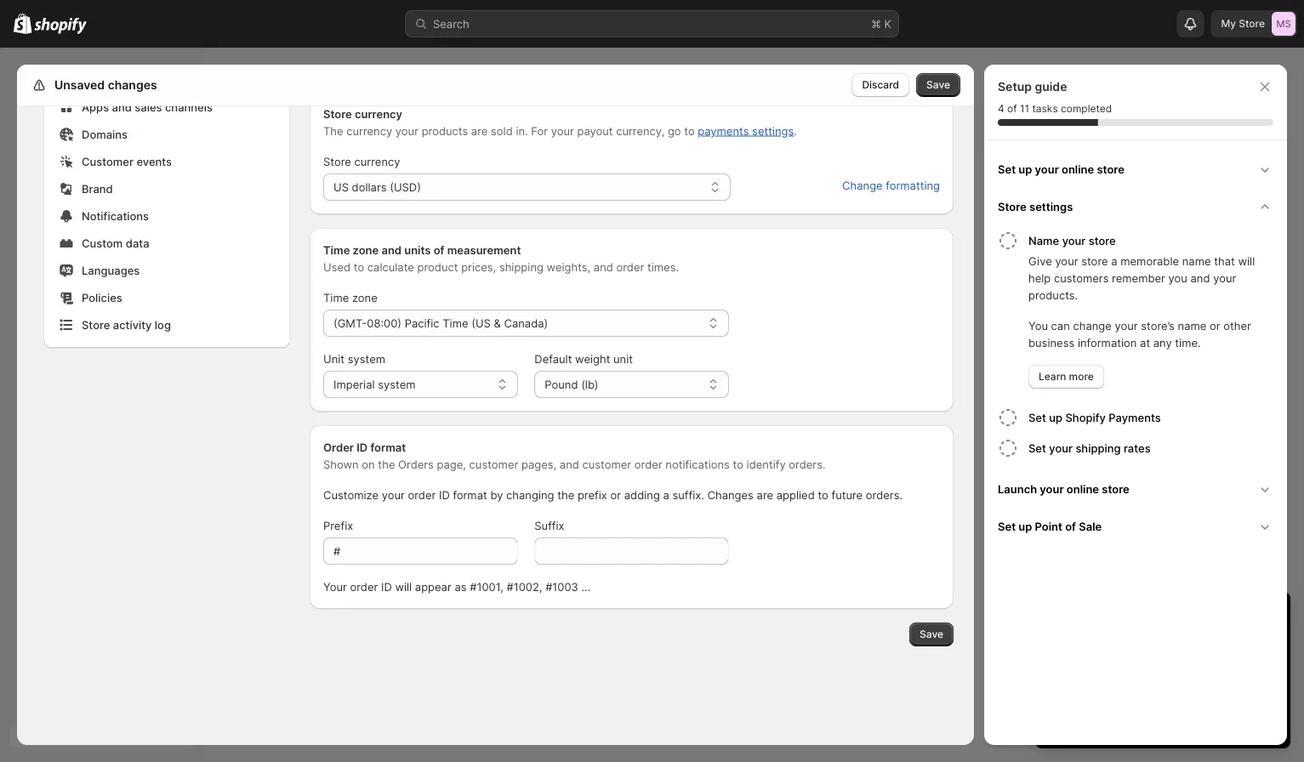 Task type: describe. For each thing, give the bounding box(es) containing it.
setup guide dialog
[[985, 65, 1288, 746]]

you
[[1029, 319, 1048, 332]]

customers
[[1054, 271, 1109, 285]]

more
[[1069, 371, 1094, 383]]

domains
[[82, 128, 128, 141]]

order inside order id format shown on the orders page, customer pages, and customer order notifications to identify orders.
[[635, 458, 663, 471]]

appear
[[415, 580, 452, 594]]

payout
[[577, 124, 613, 137]]

...
[[582, 580, 591, 594]]

the inside order id format shown on the orders page, customer pages, and customer order notifications to identify orders.
[[378, 458, 395, 471]]

data
[[126, 237, 149, 250]]

log
[[155, 318, 171, 331]]

changes
[[708, 489, 754, 502]]

my store
[[1222, 17, 1266, 30]]

currency for store currency the currency your products are sold in. for your payout currency, go to payments settings .
[[355, 107, 403, 120]]

channels
[[165, 100, 213, 114]]

pages,
[[522, 458, 557, 471]]

change formatting button
[[832, 174, 951, 197]]

and right weights,
[[594, 260, 613, 274]]

your down shopify
[[1050, 442, 1073, 455]]

customer events
[[82, 155, 172, 168]]

imperial
[[334, 378, 375, 391]]

calculate
[[367, 260, 414, 274]]

business
[[1029, 336, 1075, 349]]

set up your online store
[[998, 163, 1125, 176]]

guide
[[1035, 80, 1068, 94]]

id inside order id format shown on the orders page, customer pages, and customer order notifications to identify orders.
[[357, 441, 368, 454]]

set for set up point of sale
[[998, 520, 1016, 533]]

store for store activity log
[[82, 318, 110, 331]]

payments settings link
[[698, 124, 794, 137]]

name
[[1029, 234, 1060, 247]]

store settings button
[[991, 188, 1281, 226]]

help
[[1029, 271, 1051, 285]]

point
[[1035, 520, 1063, 533]]

your left products
[[396, 124, 419, 137]]

us dollars (usd)
[[334, 180, 421, 194]]

name your store element
[[995, 253, 1281, 389]]

time zone and units of measurement used to calculate product prices, shipping weights, and order times.
[[323, 243, 679, 274]]

canada)
[[504, 317, 548, 330]]

order inside time zone and units of measurement used to calculate product prices, shipping weights, and order times.
[[617, 260, 645, 274]]

units
[[404, 243, 431, 257]]

2 customer from the left
[[583, 458, 632, 471]]

settings dialog
[[17, 0, 974, 746]]

0 vertical spatial online
[[1062, 163, 1095, 176]]

1 vertical spatial currency
[[347, 124, 393, 137]]

set your shipping rates button
[[1029, 433, 1281, 464]]

sold
[[491, 124, 513, 137]]

events
[[137, 155, 172, 168]]

adding
[[624, 489, 660, 502]]

order down orders
[[408, 489, 436, 502]]

domains link
[[54, 123, 279, 146]]

store inside name your store button
[[1089, 234, 1116, 247]]

store inside give your store a memorable name that will help customers remember you and your products.
[[1082, 254, 1109, 268]]

change
[[1074, 319, 1112, 332]]

1 vertical spatial online
[[1067, 483, 1100, 496]]

your trial just started element
[[1036, 637, 1291, 749]]

store currency the currency your products are sold in. for your payout currency, go to payments settings .
[[323, 107, 797, 137]]

unit
[[614, 352, 633, 366]]

set up your online store button
[[991, 151, 1281, 188]]

1 customer from the left
[[469, 458, 519, 471]]

(lb)
[[581, 378, 599, 391]]

changes
[[108, 78, 157, 92]]

notifications
[[82, 209, 149, 223]]

or inside the settings "dialog"
[[611, 489, 621, 502]]

weight
[[575, 352, 611, 366]]

zone for time zone
[[352, 291, 378, 304]]

sales
[[135, 100, 162, 114]]

system for unit system
[[348, 352, 386, 366]]

(usd)
[[390, 180, 421, 194]]

remember
[[1112, 271, 1166, 285]]

store's
[[1141, 319, 1175, 332]]

0 vertical spatial save button
[[917, 73, 961, 97]]

launch
[[998, 483, 1038, 496]]

(gmt-08:00) pacific time (us & canada)
[[334, 317, 548, 330]]

your right launch
[[1040, 483, 1064, 496]]

customer events link
[[54, 150, 279, 174]]

time for time zone and units of measurement used to calculate product prices, shipping weights, and order times.
[[323, 243, 350, 257]]

unit system
[[323, 352, 386, 366]]

#1002,
[[507, 580, 543, 594]]

Suffix text field
[[535, 538, 729, 565]]

changing
[[506, 489, 554, 502]]

apps and sales channels
[[82, 100, 213, 114]]

up for shopify
[[1050, 411, 1063, 424]]

completed
[[1061, 103, 1113, 115]]

search
[[433, 17, 470, 30]]

your down orders
[[382, 489, 405, 502]]

format inside order id format shown on the orders page, customer pages, and customer order notifications to identify orders.
[[371, 441, 406, 454]]

store for store settings
[[998, 200, 1027, 213]]

zone for time zone and units of measurement used to calculate product prices, shipping weights, and order times.
[[353, 243, 379, 257]]

1 horizontal spatial are
[[757, 489, 774, 502]]

store inside launch your online store button
[[1102, 483, 1130, 496]]

launch your online store button
[[991, 471, 1281, 508]]

shipping inside time zone and units of measurement used to calculate product prices, shipping weights, and order times.
[[499, 260, 544, 274]]

&
[[494, 317, 501, 330]]

unit
[[323, 352, 345, 366]]

time for time zone
[[323, 291, 349, 304]]

at
[[1140, 336, 1151, 349]]

up for your
[[1019, 163, 1033, 176]]

and inside give your store a memorable name that will help customers remember you and your products.
[[1191, 271, 1211, 285]]

apps and sales channels link
[[54, 95, 279, 119]]

can
[[1052, 319, 1070, 332]]

set up shopify payments button
[[1029, 403, 1281, 433]]

in.
[[516, 124, 528, 137]]

store inside store currency the currency your products are sold in. for your payout currency, go to payments settings .
[[323, 107, 352, 120]]

set for set up your online store
[[998, 163, 1016, 176]]

1 horizontal spatial of
[[1008, 103, 1017, 115]]

memorable
[[1121, 254, 1180, 268]]

#1003
[[546, 580, 579, 594]]

1 vertical spatial save button
[[910, 623, 954, 647]]

dollars
[[352, 180, 387, 194]]

mark set your shipping rates as done image
[[998, 438, 1019, 459]]

time zone
[[323, 291, 378, 304]]

suffix
[[535, 519, 565, 532]]

1 vertical spatial save
[[920, 629, 944, 641]]

by
[[491, 489, 503, 502]]

store activity log link
[[54, 313, 279, 337]]

activity
[[113, 318, 152, 331]]

of inside time zone and units of measurement used to calculate product prices, shipping weights, and order times.
[[434, 243, 445, 257]]

prefix
[[323, 519, 353, 532]]

unsaved changes
[[54, 78, 157, 92]]

notifications link
[[54, 204, 279, 228]]

system for imperial system
[[378, 378, 416, 391]]

1 horizontal spatial format
[[453, 489, 487, 502]]

your up "store settings"
[[1035, 163, 1059, 176]]



Task type: vqa. For each thing, say whether or not it's contained in the screenshot.
or
yes



Task type: locate. For each thing, give the bounding box(es) containing it.
save
[[927, 79, 951, 91], [920, 629, 944, 641]]

pacific
[[405, 317, 440, 330]]

zone inside time zone and units of measurement used to calculate product prices, shipping weights, and order times.
[[353, 243, 379, 257]]

online up the sale
[[1067, 483, 1100, 496]]

name up time.
[[1178, 319, 1207, 332]]

name
[[1183, 254, 1211, 268], [1178, 319, 1207, 332]]

give your store a memorable name that will help customers remember you and your products.
[[1029, 254, 1256, 302]]

1 vertical spatial format
[[453, 489, 487, 502]]

store up the
[[323, 107, 352, 120]]

name your store
[[1029, 234, 1116, 247]]

mark name your store as done image
[[998, 231, 1019, 251]]

orders. inside order id format shown on the orders page, customer pages, and customer order notifications to identify orders.
[[789, 458, 826, 471]]

store up mark name your store as done icon
[[998, 200, 1027, 213]]

a
[[1112, 254, 1118, 268], [663, 489, 670, 502]]

up for point
[[1019, 520, 1033, 533]]

name inside the you can change your store's name or other business information at any time.
[[1178, 319, 1207, 332]]

1 vertical spatial shipping
[[1076, 442, 1121, 455]]

0 vertical spatial orders.
[[789, 458, 826, 471]]

set down launch
[[998, 520, 1016, 533]]

(gmt-
[[334, 317, 367, 330]]

your inside the you can change your store's name or other business information at any time.
[[1115, 319, 1138, 332]]

store inside store activity log link
[[82, 318, 110, 331]]

go
[[668, 124, 681, 137]]

currency
[[355, 107, 403, 120], [347, 124, 393, 137], [354, 155, 400, 168]]

measurement
[[447, 243, 521, 257]]

store down policies
[[82, 318, 110, 331]]

1 horizontal spatial id
[[381, 580, 392, 594]]

policies
[[82, 291, 122, 304]]

or left other
[[1210, 319, 1221, 332]]

a left the suffix. on the bottom
[[663, 489, 670, 502]]

time left (us on the left of the page
[[443, 317, 469, 330]]

set your shipping rates
[[1029, 442, 1151, 455]]

your down that
[[1214, 271, 1237, 285]]

order up adding
[[635, 458, 663, 471]]

0 vertical spatial name
[[1183, 254, 1211, 268]]

are left applied
[[757, 489, 774, 502]]

system right imperial
[[378, 378, 416, 391]]

your right name
[[1063, 234, 1086, 247]]

0 vertical spatial id
[[357, 441, 368, 454]]

discard
[[863, 79, 900, 91]]

pound (lb)
[[545, 378, 599, 391]]

to left the identify
[[733, 458, 744, 471]]

0 vertical spatial format
[[371, 441, 406, 454]]

0 horizontal spatial the
[[378, 458, 395, 471]]

up left the point at the bottom
[[1019, 520, 1033, 533]]

0 vertical spatial shipping
[[499, 260, 544, 274]]

2 horizontal spatial of
[[1066, 520, 1077, 533]]

used
[[323, 260, 351, 274]]

launch your online store
[[998, 483, 1130, 496]]

1 vertical spatial or
[[611, 489, 621, 502]]

0 horizontal spatial of
[[434, 243, 445, 257]]

0 horizontal spatial a
[[663, 489, 670, 502]]

to right "used"
[[354, 260, 364, 274]]

store inside store settings button
[[998, 200, 1027, 213]]

time inside time zone and units of measurement used to calculate product prices, shipping weights, and order times.
[[323, 243, 350, 257]]

1 horizontal spatial customer
[[583, 458, 632, 471]]

to inside order id format shown on the orders page, customer pages, and customer order notifications to identify orders.
[[733, 458, 744, 471]]

set up point of sale
[[998, 520, 1102, 533]]

time up "used"
[[323, 243, 350, 257]]

0 vertical spatial a
[[1112, 254, 1118, 268]]

1 horizontal spatial will
[[1239, 254, 1256, 268]]

0 vertical spatial settings
[[752, 124, 794, 137]]

0 horizontal spatial orders.
[[789, 458, 826, 471]]

to right go
[[684, 124, 695, 137]]

customize your order id format by changing the prefix or adding a suffix. changes are applied to future orders.
[[323, 489, 903, 502]]

2 vertical spatial time
[[443, 317, 469, 330]]

brand
[[82, 182, 113, 195]]

shipping down measurement
[[499, 260, 544, 274]]

4
[[998, 103, 1005, 115]]

shipping down set up shopify payments on the right bottom of the page
[[1076, 442, 1121, 455]]

1 horizontal spatial shipping
[[1076, 442, 1121, 455]]

will
[[1239, 254, 1256, 268], [395, 580, 412, 594]]

learn more
[[1039, 371, 1094, 383]]

online up "store settings"
[[1062, 163, 1095, 176]]

times.
[[648, 260, 679, 274]]

page,
[[437, 458, 466, 471]]

the
[[323, 124, 343, 137]]

customer up customize your order id format by changing the prefix or adding a suffix. changes are applied to future orders.
[[583, 458, 632, 471]]

1 vertical spatial are
[[757, 489, 774, 502]]

orders. up applied
[[789, 458, 826, 471]]

name for time.
[[1178, 319, 1207, 332]]

up left shopify
[[1050, 411, 1063, 424]]

will inside give your store a memorable name that will help customers remember you and your products.
[[1239, 254, 1256, 268]]

name inside give your store a memorable name that will help customers remember you and your products.
[[1183, 254, 1211, 268]]

shopify
[[1066, 411, 1106, 424]]

order right your
[[350, 580, 378, 594]]

1 vertical spatial system
[[378, 378, 416, 391]]

time
[[323, 243, 350, 257], [323, 291, 349, 304], [443, 317, 469, 330]]

2 horizontal spatial id
[[439, 489, 450, 502]]

2 vertical spatial up
[[1019, 520, 1033, 533]]

and up calculate
[[382, 243, 402, 257]]

will left appear
[[395, 580, 412, 594]]

shopify image
[[14, 13, 32, 34], [34, 17, 87, 34]]

0 horizontal spatial are
[[471, 124, 488, 137]]

zone up (gmt-
[[352, 291, 378, 304]]

format up the on at the bottom of the page
[[371, 441, 406, 454]]

0 horizontal spatial shipping
[[499, 260, 544, 274]]

set up "store settings"
[[998, 163, 1016, 176]]

orders
[[398, 458, 434, 471]]

custom data
[[82, 237, 149, 250]]

a inside the settings "dialog"
[[663, 489, 670, 502]]

settings
[[51, 78, 99, 92]]

set for set up shopify payments
[[1029, 411, 1047, 424]]

shown
[[323, 458, 359, 471]]

pound
[[545, 378, 578, 391]]

0 vertical spatial will
[[1239, 254, 1256, 268]]

set right mark set up shopify payments as done image
[[1029, 411, 1047, 424]]

0 horizontal spatial format
[[371, 441, 406, 454]]

Prefix text field
[[323, 538, 518, 565]]

1 horizontal spatial settings
[[1030, 200, 1073, 213]]

id
[[357, 441, 368, 454], [439, 489, 450, 502], [381, 580, 392, 594]]

are inside store currency the currency your products are sold in. for your payout currency, go to payments settings .
[[471, 124, 488, 137]]

08:00)
[[367, 317, 402, 330]]

to left future
[[818, 489, 829, 502]]

your up information
[[1115, 319, 1138, 332]]

system up imperial system
[[348, 352, 386, 366]]

1 vertical spatial a
[[663, 489, 670, 502]]

1 vertical spatial name
[[1178, 319, 1207, 332]]

0 vertical spatial or
[[1210, 319, 1221, 332]]

my store image
[[1272, 12, 1296, 36]]

1 vertical spatial of
[[434, 243, 445, 257]]

currency for store currency
[[354, 155, 400, 168]]

store up us
[[323, 155, 351, 168]]

0 vertical spatial currency
[[355, 107, 403, 120]]

on
[[362, 458, 375, 471]]

your down name your store
[[1056, 254, 1079, 268]]

languages link
[[54, 259, 279, 283]]

0 horizontal spatial customer
[[469, 458, 519, 471]]

that
[[1215, 254, 1236, 268]]

4 of 11 tasks completed
[[998, 103, 1113, 115]]

k
[[885, 17, 892, 30]]

store right my
[[1239, 17, 1266, 30]]

name for and
[[1183, 254, 1211, 268]]

payments
[[698, 124, 749, 137]]

format left by at left bottom
[[453, 489, 487, 502]]

1 vertical spatial zone
[[352, 291, 378, 304]]

the right the on at the bottom of the page
[[378, 458, 395, 471]]

unsaved
[[54, 78, 105, 92]]

zone up calculate
[[353, 243, 379, 257]]

apps
[[82, 100, 109, 114]]

languages
[[82, 264, 140, 277]]

0 vertical spatial system
[[348, 352, 386, 366]]

⌘ k
[[871, 17, 892, 30]]

to inside time zone and units of measurement used to calculate product prices, shipping weights, and order times.
[[354, 260, 364, 274]]

1 vertical spatial orders.
[[866, 489, 903, 502]]

and inside order id format shown on the orders page, customer pages, and customer order notifications to identify orders.
[[560, 458, 579, 471]]

of right 4 on the right top of the page
[[1008, 103, 1017, 115]]

1 horizontal spatial the
[[558, 489, 575, 502]]

set for set your shipping rates
[[1029, 442, 1047, 455]]

1 horizontal spatial or
[[1210, 319, 1221, 332]]

1 vertical spatial the
[[558, 489, 575, 502]]

currency,
[[616, 124, 665, 137]]

of inside button
[[1066, 520, 1077, 533]]

information
[[1078, 336, 1137, 349]]

1 vertical spatial settings
[[1030, 200, 1073, 213]]

2 vertical spatial of
[[1066, 520, 1077, 533]]

will inside the settings "dialog"
[[395, 580, 412, 594]]

settings right payments
[[752, 124, 794, 137]]

settings inside store currency the currency your products are sold in. for your payout currency, go to payments settings .
[[752, 124, 794, 137]]

settings up name
[[1030, 200, 1073, 213]]

0 vertical spatial up
[[1019, 163, 1033, 176]]

learn
[[1039, 371, 1067, 383]]

customize
[[323, 489, 379, 502]]

orders.
[[789, 458, 826, 471], [866, 489, 903, 502]]

store inside set up your online store button
[[1097, 163, 1125, 176]]

of up product
[[434, 243, 445, 257]]

customer
[[82, 155, 134, 168]]

#1001,
[[470, 580, 504, 594]]

product
[[418, 260, 458, 274]]

0 vertical spatial the
[[378, 458, 395, 471]]

1 vertical spatial id
[[439, 489, 450, 502]]

the
[[378, 458, 395, 471], [558, 489, 575, 502]]

settings inside store settings button
[[1030, 200, 1073, 213]]

shipping inside button
[[1076, 442, 1121, 455]]

time up (gmt-
[[323, 291, 349, 304]]

sale
[[1079, 520, 1102, 533]]

order
[[617, 260, 645, 274], [635, 458, 663, 471], [408, 489, 436, 502], [350, 580, 378, 594]]

imperial system
[[334, 378, 416, 391]]

set up shopify payments
[[1029, 411, 1161, 424]]

id down page,
[[439, 489, 450, 502]]

a up remember
[[1112, 254, 1118, 268]]

store for store currency
[[323, 155, 351, 168]]

name your store button
[[1029, 226, 1281, 253]]

and down changes
[[112, 100, 132, 114]]

shipping
[[499, 260, 544, 274], [1076, 442, 1121, 455]]

1 vertical spatial will
[[395, 580, 412, 594]]

order left times.
[[617, 260, 645, 274]]

1 vertical spatial up
[[1050, 411, 1063, 424]]

set right the mark set your shipping rates as done image at bottom
[[1029, 442, 1047, 455]]

a inside give your store a memorable name that will help customers remember you and your products.
[[1112, 254, 1118, 268]]

order
[[323, 441, 354, 454]]

customer up by at left bottom
[[469, 458, 519, 471]]

setup
[[998, 80, 1032, 94]]

0 vertical spatial of
[[1008, 103, 1017, 115]]

0 vertical spatial time
[[323, 243, 350, 257]]

0 vertical spatial are
[[471, 124, 488, 137]]

of
[[1008, 103, 1017, 115], [434, 243, 445, 257], [1066, 520, 1077, 533]]

id up the on at the bottom of the page
[[357, 441, 368, 454]]

1 horizontal spatial shopify image
[[34, 17, 87, 34]]

1 horizontal spatial a
[[1112, 254, 1118, 268]]

your right for
[[551, 124, 574, 137]]

up up "store settings"
[[1019, 163, 1033, 176]]

for
[[531, 124, 548, 137]]

name up you
[[1183, 254, 1211, 268]]

0 vertical spatial save
[[927, 79, 951, 91]]

any
[[1154, 336, 1173, 349]]

2 vertical spatial currency
[[354, 155, 400, 168]]

of left the sale
[[1066, 520, 1077, 533]]

products
[[422, 124, 468, 137]]

or
[[1210, 319, 1221, 332], [611, 489, 621, 502]]

and right you
[[1191, 271, 1211, 285]]

mark set up shopify payments as done image
[[998, 408, 1019, 428]]

are left the sold
[[471, 124, 488, 137]]

payments
[[1109, 411, 1161, 424]]

id left appear
[[381, 580, 392, 594]]

0 horizontal spatial shopify image
[[14, 13, 32, 34]]

custom
[[82, 237, 123, 250]]

set up point of sale button
[[991, 508, 1281, 546]]

orders. right future
[[866, 489, 903, 502]]

will right that
[[1239, 254, 1256, 268]]

0 horizontal spatial settings
[[752, 124, 794, 137]]

0 horizontal spatial id
[[357, 441, 368, 454]]

2 vertical spatial id
[[381, 580, 392, 594]]

and right pages,
[[560, 458, 579, 471]]

or right prefix
[[611, 489, 621, 502]]

or inside the you can change your store's name or other business information at any time.
[[1210, 319, 1221, 332]]

to inside store currency the currency your products are sold in. for your payout currency, go to payments settings .
[[684, 124, 695, 137]]

0 horizontal spatial will
[[395, 580, 412, 594]]

1 vertical spatial time
[[323, 291, 349, 304]]

0 vertical spatial zone
[[353, 243, 379, 257]]

⌘
[[871, 17, 882, 30]]

the left prefix
[[558, 489, 575, 502]]

0 horizontal spatial or
[[611, 489, 621, 502]]

change formatting
[[843, 179, 940, 192]]

1 horizontal spatial orders.
[[866, 489, 903, 502]]



